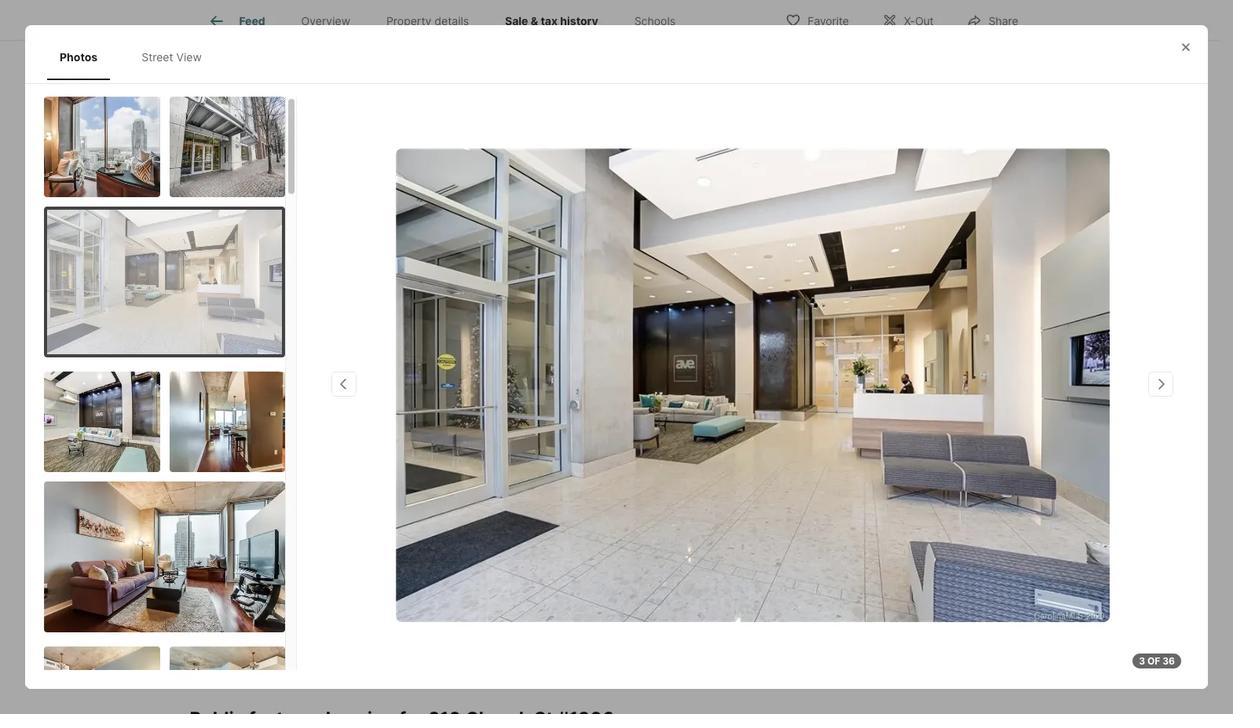 Task type: vqa. For each thing, say whether or not it's contained in the screenshot.
'appliances'
yes



Task type: describe. For each thing, give the bounding box(es) containing it.
redfin agents led 20 tours in 28202
[[822, 297, 982, 309]]

the right out
[[417, 306, 436, 322]]

tour in person
[[819, 186, 885, 198]]

terrace.
[[314, 401, 360, 416]]

next
[[378, 457, 404, 473]]

2020
[[265, 119, 296, 134]]

washer
[[707, 363, 751, 379]]

offers
[[359, 344, 394, 360]]

2 distributed from the top
[[469, 81, 518, 93]]

theater
[[504, 325, 547, 341]]

record.
[[710, 438, 752, 454]]

salt
[[408, 401, 430, 416]]

1 canopymls as distributed by mls grid #3692685 from the top
[[394, 81, 554, 104]]

outdoor
[[503, 401, 550, 416]]

photos
[[60, 50, 98, 64]]

condo
[[318, 344, 355, 360]]

schedule tour button
[[786, 225, 1032, 263]]

photos tab
[[47, 38, 110, 77]]

show less
[[216, 514, 279, 529]]

canopy
[[344, 260, 378, 272]]

of down living
[[251, 325, 263, 341]]

tax inside city living at it's best! check out the spectacular view from the 19th floor! right in the heart of uptown and with in walking distance to theater and restaurants, the city is your playground. this condo offers open floor plan, granite kitchen with large breakfast bar, computer/desk niche, private balcony. stainless steel appliances and front loading  washer and dryer are included! avenue condominiums amenities include 24 hour concierge service, rooftop terrace. heated salt water pool, outdoor fireplace, grilling area, state of the art fitness center, club house, billiard room, business center and more. don't forget to visit the fitness room, pool and club room on 10th floor! square footage is from tax record. measurements to be taken next week,
[[688, 438, 707, 454]]

dec 20, 2020 date
[[216, 119, 296, 151]]

in inside 'option'
[[842, 186, 850, 198]]

cancel
[[825, 270, 854, 282]]

Oct button
[[795, 82, 867, 156]]

right
[[661, 306, 692, 322]]

distance
[[434, 325, 485, 341]]

jan 29, 2021 date
[[216, 2, 292, 35]]

oct
[[821, 134, 841, 146]]

out
[[915, 14, 934, 27]]

schedule tour
[[866, 236, 951, 252]]

billiard
[[419, 419, 458, 435]]

tour in person option
[[786, 172, 900, 213]]

large
[[615, 344, 644, 360]]

tour
[[926, 236, 951, 252]]

2 canopymls from the top
[[394, 81, 454, 93]]

walking
[[385, 325, 430, 341]]

sale & tax history tab
[[487, 2, 616, 40]]

schools
[[634, 14, 676, 28]]

days
[[855, 311, 876, 323]]

tour via video chat option
[[900, 172, 1032, 213]]

1 vertical spatial fitness
[[267, 438, 307, 454]]

street view tab
[[129, 38, 214, 77]]

area,
[[655, 401, 684, 416]]

list box containing tour in person
[[786, 172, 1032, 213]]

date for dec 20, 2020
[[216, 139, 237, 151]]

kitchen
[[539, 344, 582, 360]]

1 nov button from the left
[[873, 83, 945, 156]]

2 nov from the left
[[976, 134, 997, 146]]

courtesy
[[290, 260, 330, 272]]

and up footage
[[597, 419, 619, 435]]

tour for tour in person
[[819, 186, 840, 198]]

2 as from the top
[[456, 81, 466, 93]]

31
[[690, 205, 704, 221]]

art
[[239, 419, 256, 435]]

measurements
[[216, 457, 304, 473]]

210 church st n #1906 image
[[396, 148, 1110, 622]]

in right right
[[695, 306, 706, 322]]

tab list containing feed
[[190, 0, 706, 40]]

as inside sold (mls) (closed) canopymls as distributed by mls grid #3692685
[[456, 23, 466, 35]]

check
[[353, 306, 390, 322]]

provided
[[248, 260, 288, 272]]

question
[[900, 430, 954, 446]]

1 nov from the left
[[899, 134, 919, 146]]

0 vertical spatial from
[[544, 306, 571, 322]]

open
[[397, 344, 427, 360]]

water
[[433, 401, 467, 416]]

20
[[902, 297, 914, 309]]

the up the your
[[709, 306, 729, 322]]

the left "19th"
[[575, 306, 594, 322]]

overview tab
[[283, 2, 368, 40]]

grilling
[[612, 401, 651, 416]]

+ 31
[[682, 205, 704, 221]]

(closed)
[[463, 2, 513, 18]]

video
[[970, 186, 995, 198]]

view
[[513, 306, 540, 322]]

pool,
[[470, 401, 500, 416]]

(mls)
[[424, 2, 459, 18]]

city
[[674, 325, 695, 341]]

and up the 24
[[603, 363, 625, 379]]

granite
[[494, 344, 535, 360]]

front
[[628, 363, 657, 379]]

2 #3692685 from the top
[[415, 93, 462, 104]]

2 nov button from the left
[[951, 83, 1022, 156]]

&
[[531, 14, 538, 28]]

don't
[[660, 419, 691, 435]]

the up visit
[[216, 419, 236, 435]]

sale
[[505, 14, 528, 28]]

sold
[[394, 2, 420, 18]]

0 vertical spatial fitness
[[260, 419, 300, 435]]

appliances
[[535, 363, 599, 379]]

listing provided courtesy of canopy mls image
[[403, 257, 443, 269]]

tax inside tab
[[541, 14, 558, 28]]

2 date from the top
[[216, 81, 237, 93]]

0 vertical spatial with
[[343, 325, 368, 341]]

street view
[[142, 50, 202, 64]]

2 by from the top
[[521, 81, 532, 93]]

taken
[[342, 457, 375, 473]]

and up service,
[[216, 382, 239, 397]]

in right tours
[[943, 297, 951, 309]]

30
[[841, 311, 852, 323]]

state
[[688, 401, 718, 416]]

dialog containing photos
[[25, 25, 1208, 714]]

in inside 'in the last 30 days'
[[985, 297, 993, 309]]

and down best!
[[317, 325, 339, 341]]

28202
[[954, 297, 982, 309]]

avenue
[[357, 382, 401, 397]]

tour via video chat
[[932, 186, 1017, 198]]

property details
[[386, 14, 469, 28]]

0 vertical spatial to
[[488, 325, 500, 341]]

grid inside sold (mls) (closed) canopymls as distributed by mls grid #3692685
[[394, 35, 413, 46]]

$272,000 price
[[572, 2, 629, 35]]

week,
[[408, 457, 443, 473]]

service,
[[216, 401, 263, 416]]

niche,
[[309, 363, 345, 379]]

canopymls inside sold (mls) (closed) canopymls as distributed by mls grid #3692685
[[394, 23, 454, 35]]

free,
[[801, 270, 822, 282]]

ask a question
[[863, 430, 954, 446]]

favorite
[[808, 14, 849, 27]]

property details tab
[[368, 2, 487, 40]]

mls inside sold (mls) (closed) canopymls as distributed by mls grid #3692685
[[534, 23, 554, 35]]

led
[[886, 297, 900, 309]]

x-
[[904, 14, 915, 27]]

dec
[[216, 119, 240, 134]]

date for jan 29, 2021
[[216, 23, 237, 35]]

be
[[323, 457, 338, 473]]

bar,
[[707, 344, 730, 360]]



Task type: locate. For each thing, give the bounding box(es) containing it.
it's
[[786, 270, 799, 282]]

1 price from the top
[[572, 23, 594, 35]]

1 date from the top
[[216, 23, 237, 35]]

image image
[[44, 96, 160, 197], [169, 96, 285, 197], [47, 209, 282, 354], [44, 371, 160, 472], [169, 371, 285, 472], [44, 481, 285, 632]]

1 horizontal spatial tax
[[688, 438, 707, 454]]

2 horizontal spatial to
[[734, 419, 746, 435]]

center,
[[303, 419, 344, 435]]

1 vertical spatial is
[[644, 438, 654, 454]]

street
[[142, 50, 173, 64]]

0 vertical spatial grid
[[394, 35, 413, 46]]

share button
[[953, 4, 1032, 36]]

1 horizontal spatial to
[[488, 325, 500, 341]]

fitness
[[260, 419, 300, 435], [267, 438, 307, 454]]

restaurants,
[[576, 325, 647, 341]]

0 vertical spatial floor!
[[627, 306, 658, 322]]

history
[[560, 14, 598, 28]]

via
[[955, 186, 968, 198]]

2 grid from the top
[[394, 93, 413, 104]]

date inside jan 29, 2021 date
[[216, 23, 237, 35]]

1 vertical spatial as
[[456, 81, 466, 93]]

or
[[900, 339, 918, 354]]

0 horizontal spatial nov
[[899, 134, 919, 146]]

2 vertical spatial #3692685
[[415, 151, 462, 163]]

1 as from the top
[[456, 23, 466, 35]]

view
[[176, 50, 202, 64]]

with down check
[[343, 325, 368, 341]]

spectacular
[[440, 306, 509, 322]]

1 vertical spatial to
[[734, 419, 746, 435]]

36
[[1163, 655, 1175, 667]]

3 as from the top
[[456, 139, 466, 151]]

at
[[278, 306, 290, 322]]

and up next
[[377, 438, 399, 454]]

date down jan
[[216, 23, 237, 35]]

tab list containing photos
[[44, 35, 230, 80]]

and up kitchen
[[550, 325, 573, 341]]

1 horizontal spatial with
[[586, 344, 611, 360]]

date up dec
[[216, 81, 237, 93]]

#3692685 inside sold (mls) (closed) canopymls as distributed by mls grid #3692685
[[415, 35, 462, 46]]

1 horizontal spatial room,
[[462, 419, 496, 435]]

more.
[[623, 419, 657, 435]]

1 vertical spatial with
[[586, 344, 611, 360]]

start an offer
[[869, 379, 949, 395]]

0 vertical spatial canopymls
[[394, 23, 454, 35]]

room, up be
[[310, 438, 344, 454]]

1 vertical spatial distributed
[[469, 81, 518, 93]]

the inside 'in the last 30 days'
[[995, 297, 1010, 309]]

room,
[[462, 419, 496, 435], [310, 438, 344, 454]]

chat
[[997, 186, 1017, 198]]

house,
[[376, 419, 416, 435]]

3 distributed from the top
[[469, 139, 518, 151]]

by inside sold (mls) (closed) canopymls as distributed by mls grid #3692685
[[521, 23, 532, 35]]

listing
[[216, 260, 246, 272]]

3 #3692685 from the top
[[415, 151, 462, 163]]

2 price from the top
[[572, 81, 594, 93]]

details
[[435, 14, 469, 28]]

2 vertical spatial grid
[[394, 151, 413, 163]]

to up plan,
[[488, 325, 500, 341]]

amenities
[[496, 382, 553, 397]]

tour
[[819, 186, 840, 198], [932, 186, 952, 198]]

3 price from the top
[[572, 139, 594, 151]]

1 #3692685 from the top
[[415, 35, 462, 46]]

0 horizontal spatial tax
[[541, 14, 558, 28]]

the
[[995, 297, 1010, 309], [417, 306, 436, 322], [575, 306, 594, 322], [709, 306, 729, 322], [651, 325, 670, 341], [216, 419, 236, 435], [244, 438, 264, 454]]

uptown
[[267, 325, 313, 341]]

visit
[[216, 438, 241, 454]]

+
[[682, 205, 690, 221]]

tour left via
[[932, 186, 952, 198]]

are
[[277, 382, 296, 397]]

0 vertical spatial #3692685
[[415, 35, 462, 46]]

business
[[499, 419, 552, 435]]

feed
[[239, 14, 265, 28]]

2 vertical spatial by
[[521, 139, 532, 151]]

is right city
[[699, 325, 708, 341]]

0 horizontal spatial to
[[308, 457, 320, 473]]

share
[[989, 14, 1018, 27]]

2 vertical spatial canopymls
[[394, 139, 454, 151]]

1 by from the top
[[521, 23, 532, 35]]

2 vertical spatial price
[[572, 139, 594, 151]]

nov button up video
[[951, 83, 1022, 156]]

tab list
[[190, 0, 706, 40], [44, 35, 230, 80]]

schedule
[[866, 236, 923, 252]]

floor! down business
[[515, 438, 546, 454]]

0 vertical spatial room,
[[462, 419, 496, 435]]

date down dec
[[216, 139, 237, 151]]

last
[[822, 311, 838, 323]]

19th
[[598, 306, 623, 322]]

0 horizontal spatial is
[[644, 438, 654, 454]]

1 horizontal spatial nov
[[976, 134, 997, 146]]

0 horizontal spatial nov button
[[873, 83, 945, 156]]

the right 28202
[[995, 297, 1010, 309]]

1 horizontal spatial tour
[[932, 186, 952, 198]]

0 vertical spatial as
[[456, 23, 466, 35]]

1 vertical spatial grid
[[394, 93, 413, 104]]

start an offer button
[[786, 368, 1032, 406]]

0 horizontal spatial with
[[343, 325, 368, 341]]

to
[[488, 325, 500, 341], [734, 419, 746, 435], [308, 457, 320, 473]]

ask a question link
[[863, 430, 954, 446]]

1 vertical spatial canopymls as distributed by mls grid #3692685
[[394, 139, 554, 163]]

1 tour from the left
[[819, 186, 840, 198]]

tour inside tour in person 'option'
[[819, 186, 840, 198]]

nov up tour via video chat option
[[899, 134, 919, 146]]

list box
[[786, 172, 1032, 213]]

nov button right oct button in the top right of the page
[[873, 83, 945, 156]]

0 horizontal spatial from
[[544, 306, 571, 322]]

1 horizontal spatial from
[[657, 438, 685, 454]]

2 vertical spatial as
[[456, 139, 466, 151]]

1 canopymls from the top
[[394, 23, 454, 35]]

from right view
[[544, 306, 571, 322]]

3 grid from the top
[[394, 151, 413, 163]]

balcony.
[[393, 363, 443, 379]]

in up offers
[[372, 325, 382, 341]]

less
[[254, 514, 279, 529]]

rooftop
[[267, 401, 310, 416]]

tax
[[541, 14, 558, 28], [688, 438, 707, 454]]

distributed inside sold (mls) (closed) canopymls as distributed by mls grid #3692685
[[469, 23, 518, 35]]

of left canopy on the left
[[332, 260, 341, 272]]

0 vertical spatial price
[[572, 23, 594, 35]]

2 canopymls as distributed by mls grid #3692685 from the top
[[394, 139, 554, 163]]

a
[[890, 430, 897, 446]]

0 horizontal spatial floor!
[[515, 438, 546, 454]]

of up 'forget'
[[721, 401, 733, 416]]

in the last 30 days
[[822, 297, 1013, 323]]

club
[[403, 438, 430, 454]]

1 vertical spatial floor!
[[515, 438, 546, 454]]

the left city
[[651, 325, 670, 341]]

0 vertical spatial date
[[216, 23, 237, 35]]

schools tab
[[616, 2, 694, 40]]

0 horizontal spatial room,
[[310, 438, 344, 454]]

Nov button
[[873, 83, 945, 156], [951, 83, 1022, 156]]

loading
[[660, 363, 704, 379]]

to up record.
[[734, 419, 746, 435]]

in left person
[[842, 186, 850, 198]]

2 vertical spatial distributed
[[469, 139, 518, 151]]

0 vertical spatial is
[[699, 325, 708, 341]]

price inside $272,000 price
[[572, 23, 594, 35]]

in right 28202
[[985, 297, 993, 309]]

playground.
[[216, 344, 286, 360]]

room
[[434, 438, 464, 454]]

from down don't
[[657, 438, 685, 454]]

overview
[[301, 14, 350, 28]]

the down art
[[244, 438, 264, 454]]

1 vertical spatial #3692685
[[415, 93, 462, 104]]

steel
[[503, 363, 532, 379]]

0 horizontal spatial tour
[[819, 186, 840, 198]]

heated
[[363, 401, 405, 416]]

0 vertical spatial distributed
[[469, 23, 518, 35]]

by
[[521, 23, 532, 35], [521, 81, 532, 93], [521, 139, 532, 151]]

date inside 'dec 20, 2020 date'
[[216, 139, 237, 151]]

sale & tax history
[[505, 14, 598, 28]]

room, up on
[[462, 419, 496, 435]]

3 canopymls from the top
[[394, 139, 454, 151]]

0 vertical spatial by
[[521, 23, 532, 35]]

nov up video
[[976, 134, 997, 146]]

tours
[[917, 297, 941, 309]]

tour left person
[[819, 186, 840, 198]]

3 by from the top
[[521, 139, 532, 151]]

2 tour from the left
[[932, 186, 952, 198]]

1 grid from the top
[[394, 35, 413, 46]]

1 vertical spatial price
[[572, 81, 594, 93]]

1 vertical spatial by
[[521, 81, 532, 93]]

in
[[842, 186, 850, 198], [943, 297, 951, 309], [985, 297, 993, 309], [695, 306, 706, 322], [372, 325, 382, 341]]

3 date from the top
[[216, 139, 237, 151]]

mls
[[534, 23, 554, 35], [534, 81, 554, 93], [534, 139, 554, 151], [381, 260, 400, 272]]

with down restaurants,
[[586, 344, 611, 360]]

tab list inside dialog
[[44, 35, 230, 80]]

included!
[[300, 382, 354, 397]]

fitness down rooftop
[[260, 419, 300, 435]]

floor
[[431, 344, 458, 360]]

29,
[[241, 2, 260, 18]]

2 vertical spatial date
[[216, 139, 237, 151]]

price
[[572, 23, 594, 35], [572, 81, 594, 93], [572, 139, 594, 151]]

tax right &
[[541, 14, 558, 28]]

#3692685
[[415, 35, 462, 46], [415, 93, 462, 104], [415, 151, 462, 163]]

of
[[332, 260, 341, 272], [251, 325, 263, 341], [721, 401, 733, 416], [1148, 655, 1161, 667]]

distributed
[[469, 23, 518, 35], [469, 81, 518, 93], [469, 139, 518, 151]]

0 vertical spatial canopymls as distributed by mls grid #3692685
[[394, 81, 554, 104]]

person
[[853, 186, 885, 198]]

1 vertical spatial room,
[[310, 438, 344, 454]]

hour
[[622, 382, 649, 397]]

it's
[[293, 306, 310, 322]]

1 vertical spatial tax
[[688, 438, 707, 454]]

it's free, cancel anytime
[[786, 270, 891, 282]]

is down more.
[[644, 438, 654, 454]]

of right 3
[[1148, 655, 1161, 667]]

tour for tour via video chat
[[932, 186, 952, 198]]

sold (mls) (closed) canopymls as distributed by mls grid #3692685
[[394, 2, 554, 46]]

0 vertical spatial tax
[[541, 14, 558, 28]]

favorite button
[[772, 4, 862, 36]]

condominiums
[[404, 382, 493, 397]]

tour inside tour via video chat option
[[932, 186, 952, 198]]

1 distributed from the top
[[469, 23, 518, 35]]

1 vertical spatial from
[[657, 438, 685, 454]]

of inside dialog
[[1148, 655, 1161, 667]]

tax down 'forget'
[[688, 438, 707, 454]]

city living at it's best! check out the spectacular view from the 19th floor! right in the heart of uptown and with in walking distance to theater and restaurants, the city is your playground. this condo offers open floor plan, granite kitchen with large breakfast bar, computer/desk niche, private balcony. stainless steel appliances and front loading  washer and dryer are included! avenue condominiums amenities include 24 hour concierge service, rooftop terrace. heated salt water pool, outdoor fireplace, grilling area, state of the art fitness center, club house, billiard room, business center and more. don't forget to visit the fitness room, pool and club room on 10th floor! square footage is from tax record. measurements to be taken next week,
[[216, 306, 752, 473]]

show
[[216, 514, 251, 529]]

2 vertical spatial to
[[308, 457, 320, 473]]

1 vertical spatial date
[[216, 81, 237, 93]]

1 vertical spatial canopymls
[[394, 81, 454, 93]]

dialog
[[25, 25, 1208, 714]]

date
[[216, 23, 237, 35], [216, 81, 237, 93], [216, 139, 237, 151]]

private
[[349, 363, 390, 379]]

to left be
[[308, 457, 320, 473]]

x-out button
[[869, 4, 947, 36]]

1 horizontal spatial floor!
[[627, 306, 658, 322]]

floor! right "19th"
[[627, 306, 658, 322]]

1 horizontal spatial nov button
[[951, 83, 1022, 156]]

start
[[869, 379, 899, 395]]

dryer
[[242, 382, 274, 397]]

fitness up measurements
[[267, 438, 307, 454]]

1 horizontal spatial is
[[699, 325, 708, 341]]



